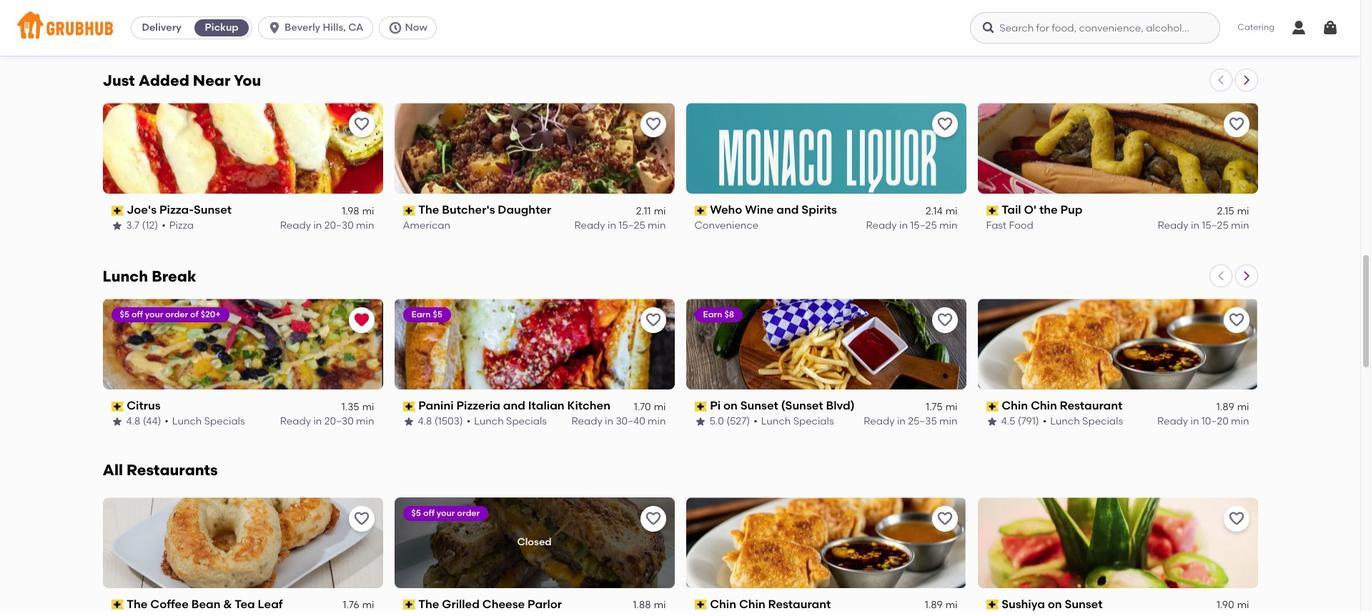 Task type: locate. For each thing, give the bounding box(es) containing it.
ready for jersey mike's
[[1158, 24, 1189, 36]]

caret left icon image down 3.86
[[1215, 75, 1227, 86]]

1.89 mi
[[1217, 401, 1250, 413]]

1 horizontal spatial off
[[423, 509, 435, 519]]

15–25 down 2.11
[[619, 219, 646, 232]]

star icon image for stella coffee
[[111, 24, 123, 36]]

0 vertical spatial caret left icon image
[[1215, 75, 1227, 86]]

blvd)
[[535, 7, 563, 21], [826, 399, 855, 413]]

on
[[432, 7, 446, 21], [724, 399, 738, 413]]

ready in 25–35 min
[[864, 415, 958, 428]]

2 caret left icon image from the top
[[1215, 270, 1227, 282]]

joe's pizza-sunset
[[127, 203, 232, 217]]

2 horizontal spatial sunset
[[741, 399, 779, 413]]

caret left icon image down 2.15
[[1215, 270, 1227, 282]]

15–25 down 2.15
[[1202, 219, 1229, 232]]

min down 2.15 mi
[[1232, 219, 1250, 232]]

min down 1.70 mi
[[648, 415, 666, 428]]

you
[[234, 72, 261, 90]]

2 ready in 10–20 min from the top
[[1158, 415, 1250, 428]]

ready for chin chin restaurant
[[1158, 415, 1189, 428]]

wine
[[745, 203, 774, 217]]

star icon image left 5.0 (209)
[[987, 24, 998, 36]]

delivery button
[[132, 16, 192, 39]]

mi for chin chin restaurant
[[1238, 401, 1250, 413]]

beverly hills, ca button
[[258, 16, 379, 39]]

min for panini pizzeria and italian kitchen
[[648, 415, 666, 428]]

2 4.8 from the left
[[418, 415, 432, 428]]

4.5
[[1002, 415, 1016, 428]]

0 vertical spatial 10–20
[[1202, 24, 1229, 36]]

(44)
[[143, 415, 161, 428]]

1 vertical spatial (sunset
[[781, 399, 824, 413]]

2 20–30 from the top
[[324, 415, 354, 428]]

min down 1.98 mi
[[356, 219, 374, 232]]

citrus logo image
[[103, 299, 383, 390]]

0 horizontal spatial pi on sunset (sunset blvd)
[[418, 7, 563, 21]]

daughter
[[498, 203, 552, 217]]

0 vertical spatial ready in 10–20 min
[[1158, 24, 1250, 36]]

2 save this restaurant image from the top
[[1228, 312, 1245, 329]]

mi for joe's pizza-sunset
[[362, 205, 374, 217]]

ready in 15–25 min down 3.82
[[283, 24, 374, 36]]

specials for chin chin restaurant
[[1083, 415, 1123, 428]]

saved restaurant image
[[353, 312, 370, 329]]

ready in 10–20 min for jersey mike's
[[1158, 24, 1250, 36]]

and right "wine"
[[777, 203, 799, 217]]

0 horizontal spatial (527)
[[435, 24, 459, 36]]

min down 2.14 mi
[[940, 219, 958, 232]]

mi for weho wine and spirits
[[946, 205, 958, 217]]

0 horizontal spatial svg image
[[268, 21, 282, 35]]

ready in 15–25 min down 2.14
[[866, 219, 958, 232]]

lunch break
[[103, 268, 196, 286]]

and for weho wine and spirits
[[777, 203, 799, 217]]

1 4.8 from the left
[[126, 415, 140, 428]]

1 • lunch specials from the left
[[165, 415, 245, 428]]

1 horizontal spatial (527)
[[727, 415, 750, 428]]

the coffee bean & tea leaf logo image
[[103, 498, 383, 589]]

save this restaurant image
[[353, 116, 370, 133], [645, 116, 662, 133], [936, 116, 954, 133], [645, 312, 662, 329], [936, 312, 954, 329], [353, 511, 370, 528], [645, 511, 662, 528], [936, 511, 954, 528]]

1 ready in 20–30 min from the top
[[280, 219, 374, 232]]

specials for panini pizzeria and italian kitchen
[[506, 415, 547, 428]]

1 ready in 10–20 min from the top
[[1158, 24, 1250, 36]]

star icon image for pi on sunset (sunset blvd)
[[695, 416, 706, 428]]

mi for citrus
[[362, 401, 374, 413]]

0 vertical spatial and
[[211, 24, 231, 36]]

1 horizontal spatial 4.8
[[418, 415, 432, 428]]

ready for panini pizzeria and italian kitchen
[[572, 415, 603, 428]]

4.8 down citrus
[[126, 415, 140, 428]]

4.8
[[126, 415, 140, 428], [418, 415, 432, 428]]

20–30 for lunch break
[[324, 415, 354, 428]]

25–35
[[908, 415, 937, 428]]

subscription pass image for panini pizzeria and italian kitchen
[[403, 402, 416, 412]]

1 caret left icon image from the top
[[1215, 75, 1227, 86]]

specials for pi on sunset (sunset blvd)
[[794, 415, 834, 428]]

0 vertical spatial save this restaurant image
[[1228, 116, 1245, 133]]

(527) for star icon to the right of ca
[[435, 24, 459, 36]]

0 vertical spatial sunset
[[449, 7, 487, 21]]

0 vertical spatial (sunset
[[490, 7, 532, 21]]

4.8 for citrus
[[126, 415, 140, 428]]

2.15
[[1217, 205, 1235, 217]]

1 save this restaurant image from the top
[[1228, 116, 1245, 133]]

1 vertical spatial save this restaurant image
[[1228, 312, 1245, 329]]

svg image
[[1291, 19, 1308, 36], [268, 21, 282, 35], [982, 21, 996, 35]]

and left italian
[[503, 399, 526, 413]]

added
[[139, 72, 189, 90]]

mi for panini pizzeria and italian kitchen
[[654, 401, 666, 413]]

Search for food, convenience, alcohol... search field
[[971, 12, 1221, 44]]

0 horizontal spatial chin
[[1002, 399, 1028, 413]]

1 horizontal spatial and
[[503, 399, 526, 413]]

0 horizontal spatial order
[[165, 310, 188, 320]]

caret left icon image for just added near you
[[1215, 75, 1227, 86]]

2 vertical spatial save this restaurant image
[[1228, 511, 1245, 528]]

mi right 2.11
[[654, 205, 666, 217]]

10–20 down 3.86
[[1202, 24, 1229, 36]]

3 save this restaurant image from the top
[[1228, 511, 1245, 528]]

ready in 10–20 min down 1.89 at the bottom right
[[1158, 415, 1250, 428]]

2 horizontal spatial and
[[777, 203, 799, 217]]

subscription pass image for chin chin restaurant
[[987, 402, 999, 412]]

hills,
[[323, 21, 346, 34]]

3.86
[[1215, 9, 1235, 21]]

subscription pass image
[[987, 10, 999, 20], [403, 402, 416, 412], [695, 402, 707, 412], [987, 402, 999, 412], [695, 600, 707, 610], [987, 600, 999, 610]]

caret left icon image
[[1215, 75, 1227, 86], [1215, 270, 1227, 282]]

ready in 15–25 min
[[283, 24, 374, 36], [575, 219, 666, 232], [866, 219, 958, 232], [1158, 219, 1250, 232]]

1.70
[[634, 401, 651, 413]]

0 horizontal spatial off
[[132, 310, 143, 320]]

your for $5 off your order of $20+
[[145, 310, 163, 320]]

mi right 1.35
[[362, 401, 374, 413]]

of
[[190, 310, 199, 320]]

0 horizontal spatial svg image
[[388, 21, 402, 35]]

10–20
[[1202, 24, 1229, 36], [1202, 415, 1229, 428]]

1 vertical spatial and
[[777, 203, 799, 217]]

• coffee and tea
[[169, 24, 251, 36]]

1 horizontal spatial blvd)
[[826, 399, 855, 413]]

3 specials from the left
[[794, 415, 834, 428]]

mi right 2.14
[[946, 205, 958, 217]]

ready
[[283, 24, 314, 36], [1158, 24, 1189, 36], [280, 219, 311, 232], [575, 219, 605, 232], [866, 219, 897, 232], [1158, 219, 1189, 232], [280, 415, 311, 428], [572, 415, 603, 428], [864, 415, 895, 428], [1158, 415, 1189, 428]]

0 horizontal spatial your
[[145, 310, 163, 320]]

20–30 down 1.35
[[324, 415, 354, 428]]

min down 3.86
[[1232, 24, 1250, 36]]

1.98 mi
[[342, 205, 374, 217]]

fast
[[987, 219, 1007, 232]]

earn right saved restaurant icon
[[412, 310, 431, 320]]

1 vertical spatial sunset
[[194, 203, 232, 217]]

earn
[[412, 310, 431, 320], [703, 310, 723, 320]]

2 horizontal spatial svg image
[[1291, 19, 1308, 36]]

and left the tea
[[211, 24, 231, 36]]

subscription pass image for jersey mike's
[[987, 10, 999, 20]]

now
[[405, 21, 428, 34]]

2 caret right icon image from the top
[[1241, 270, 1253, 282]]

pizzeria
[[457, 399, 501, 413]]

min down 1.35 mi
[[356, 415, 374, 428]]

your for $5 off your order
[[437, 509, 455, 519]]

0 horizontal spatial blvd)
[[535, 7, 563, 21]]

earn for pi
[[703, 310, 723, 320]]

1 vertical spatial on
[[724, 399, 738, 413]]

• lunch specials for pi on sunset (sunset blvd)
[[754, 415, 834, 428]]

0 horizontal spatial on
[[432, 7, 446, 21]]

1.35
[[342, 401, 359, 413]]

min down 1.75 mi
[[940, 415, 958, 428]]

• lunch specials
[[165, 415, 245, 428], [467, 415, 547, 428], [754, 415, 834, 428], [1043, 415, 1123, 428]]

1 vertical spatial your
[[437, 509, 455, 519]]

pi up now at the left top
[[418, 7, 429, 21]]

star icon image right the 30–40
[[695, 416, 706, 428]]

ready in 20–30 min
[[280, 219, 374, 232], [280, 415, 374, 428]]

0 horizontal spatial earn
[[412, 310, 431, 320]]

ready in 20–30 min down 1.98
[[280, 219, 374, 232]]

in for pi on sunset (sunset blvd)
[[897, 415, 906, 428]]

1 horizontal spatial your
[[437, 509, 455, 519]]

specials for citrus
[[204, 415, 245, 428]]

1 20–30 from the top
[[324, 219, 354, 232]]

2 ready in 20–30 min from the top
[[280, 415, 374, 428]]

star icon image left 4.8 (44)
[[111, 416, 123, 428]]

mi right the 1.75
[[946, 401, 958, 413]]

2 specials from the left
[[506, 415, 547, 428]]

30–40
[[616, 415, 646, 428]]

saved restaurant button
[[349, 308, 374, 333]]

15–25
[[327, 24, 354, 36], [619, 219, 646, 232], [911, 219, 937, 232], [1202, 219, 1229, 232]]

2.14 mi
[[926, 205, 958, 217]]

• lunch specials for chin chin restaurant
[[1043, 415, 1123, 428]]

ready for tail o' the pup
[[1158, 219, 1189, 232]]

20–30 for just added near you
[[324, 219, 354, 232]]

1 vertical spatial off
[[423, 509, 435, 519]]

4.8 down 'panini' on the left bottom of the page
[[418, 415, 432, 428]]

15–25 down 2.14
[[911, 219, 937, 232]]

catering button
[[1228, 12, 1285, 44]]

min for citrus
[[356, 415, 374, 428]]

restaurants
[[127, 461, 218, 479]]

save this restaurant button
[[349, 112, 374, 138], [640, 112, 666, 138], [932, 112, 958, 138], [1224, 112, 1250, 138], [640, 308, 666, 333], [932, 308, 958, 333], [1224, 308, 1250, 333], [349, 506, 374, 532], [640, 506, 666, 532], [932, 506, 958, 532], [1224, 506, 1250, 532]]

1 horizontal spatial earn
[[703, 310, 723, 320]]

in for panini pizzeria and italian kitchen
[[605, 415, 614, 428]]

0 horizontal spatial 4.8
[[126, 415, 140, 428]]

1 vertical spatial caret right icon image
[[1241, 270, 1253, 282]]

pizza
[[169, 219, 194, 232]]

now button
[[379, 16, 443, 39]]

svg image left beverly at the left top of page
[[268, 21, 282, 35]]

2 earn from the left
[[703, 310, 723, 320]]

20–30
[[324, 219, 354, 232], [324, 415, 354, 428]]

all
[[103, 461, 123, 479]]

mi right 1.98
[[362, 205, 374, 217]]

3.82
[[340, 9, 359, 21]]

2 • lunch specials from the left
[[467, 415, 547, 428]]

star icon image right ca
[[403, 24, 414, 36]]

svg image right catering button
[[1291, 19, 1308, 36]]

caret right icon image for just added near you
[[1241, 75, 1253, 86]]

subscription pass image for joe's
[[111, 206, 124, 216]]

kitchen
[[567, 399, 611, 413]]

1 vertical spatial chin chin restaurant logo image
[[686, 498, 966, 589]]

0 vertical spatial chin chin restaurant logo image
[[978, 299, 1258, 390]]

2 vertical spatial and
[[503, 399, 526, 413]]

mi right 2.15
[[1238, 205, 1250, 217]]

1 horizontal spatial pi on sunset (sunset blvd)
[[710, 399, 855, 413]]

1 vertical spatial (527)
[[727, 415, 750, 428]]

mi
[[362, 9, 374, 21], [362, 205, 374, 217], [654, 205, 666, 217], [946, 205, 958, 217], [1238, 205, 1250, 217], [362, 401, 374, 413], [654, 401, 666, 413], [946, 401, 958, 413], [1238, 401, 1250, 413]]

1 earn from the left
[[412, 310, 431, 320]]

ca
[[348, 21, 364, 34]]

• lunch specials for panini pizzeria and italian kitchen
[[467, 415, 547, 428]]

pi on sunset (sunset blvd)
[[418, 7, 563, 21], [710, 399, 855, 413]]

1 vertical spatial ready in 20–30 min
[[280, 415, 374, 428]]

coffee for •
[[176, 24, 209, 36]]

mi for the butcher's daughter
[[654, 205, 666, 217]]

0 horizontal spatial (sunset
[[490, 7, 532, 21]]

min for weho wine and spirits
[[940, 219, 958, 232]]

0 vertical spatial your
[[145, 310, 163, 320]]

0 vertical spatial caret right icon image
[[1241, 75, 1253, 86]]

0 horizontal spatial pi
[[418, 7, 429, 21]]

ready in 10–20 min
[[1158, 24, 1250, 36], [1158, 415, 1250, 428]]

mi up ca
[[362, 9, 374, 21]]

ready in 10–20 min for chin chin restaurant
[[1158, 415, 1250, 428]]

1 horizontal spatial pi
[[710, 399, 721, 413]]

jersey
[[1002, 7, 1039, 21]]

0 horizontal spatial 5.0 (527)
[[418, 24, 459, 36]]

spirits
[[802, 203, 837, 217]]

4 • lunch specials from the left
[[1043, 415, 1123, 428]]

1 vertical spatial 20–30
[[324, 415, 354, 428]]

1 10–20 from the top
[[1202, 24, 1229, 36]]

ready in 20–30 min down 1.35
[[280, 415, 374, 428]]

earn left $8
[[703, 310, 723, 320]]

1 vertical spatial caret left icon image
[[1215, 270, 1227, 282]]

1 specials from the left
[[204, 415, 245, 428]]

sushiya on sunset logo image
[[978, 498, 1258, 589]]

caret right icon image down catering button
[[1241, 75, 1253, 86]]

10–20 down 1.89 at the bottom right
[[1202, 415, 1229, 428]]

save this restaurant image
[[1228, 116, 1245, 133], [1228, 312, 1245, 329], [1228, 511, 1245, 528]]

$5 off your order of $20+
[[120, 310, 221, 320]]

citrus
[[127, 399, 161, 413]]

min for stella coffee
[[356, 24, 374, 36]]

ready in 10–20 min down 3.86
[[1158, 24, 1250, 36]]

15–25 down 3.82
[[327, 24, 354, 36]]

min
[[356, 24, 374, 36], [1232, 24, 1250, 36], [356, 219, 374, 232], [648, 219, 666, 232], [940, 219, 958, 232], [1232, 219, 1250, 232], [356, 415, 374, 428], [648, 415, 666, 428], [940, 415, 958, 428], [1232, 415, 1250, 428]]

star icon image left 4.8 (1503)
[[403, 416, 414, 428]]

restaurant
[[1060, 399, 1123, 413]]

1 caret right icon image from the top
[[1241, 75, 1253, 86]]

chin up (791)
[[1031, 399, 1057, 413]]

star icon image
[[111, 24, 123, 36], [403, 24, 414, 36], [987, 24, 998, 36], [111, 220, 123, 232], [111, 416, 123, 428], [403, 416, 414, 428], [695, 416, 706, 428], [987, 416, 998, 428]]

save this restaurant image for just added near you
[[1228, 116, 1245, 133]]

1 horizontal spatial svg image
[[982, 21, 996, 35]]

food
[[1009, 219, 1034, 232]]

in
[[316, 24, 325, 36], [1191, 24, 1200, 36], [314, 219, 322, 232], [608, 219, 616, 232], [900, 219, 908, 232], [1191, 219, 1200, 232], [314, 415, 322, 428], [605, 415, 614, 428], [897, 415, 906, 428], [1191, 415, 1200, 428]]

panini pizzeria and italian kitchen
[[418, 399, 611, 413]]

chin chin restaurant logo image
[[978, 299, 1258, 390], [686, 498, 966, 589]]

lunch for citrus
[[172, 415, 202, 428]]

20–30 down 1.98
[[324, 219, 354, 232]]

3 • lunch specials from the left
[[754, 415, 834, 428]]

caret right icon image down 2.15 mi
[[1241, 270, 1253, 282]]

order for $5 off your order of $20+
[[165, 310, 188, 320]]

star icon image for panini pizzeria and italian kitchen
[[403, 416, 414, 428]]

in for jersey mike's
[[1191, 24, 1200, 36]]

subscription pass image inside the pi on sunset (sunset blvd) link
[[403, 10, 416, 20]]

ready in 15–25 min down 2.11
[[575, 219, 666, 232]]

0 vertical spatial pi
[[418, 7, 429, 21]]

0 vertical spatial coffee
[[162, 7, 200, 21]]

star icon image left 4.5
[[987, 416, 998, 428]]

ready for joe's pizza-sunset
[[280, 219, 311, 232]]

$5 off your order
[[412, 509, 480, 519]]

1 horizontal spatial order
[[457, 509, 480, 519]]

(sunset inside the pi on sunset (sunset blvd) link
[[490, 7, 532, 21]]

chin up 4.5 (791)
[[1002, 399, 1028, 413]]

0 vertical spatial ready in 20–30 min
[[280, 219, 374, 232]]

0 vertical spatial 5.0 (527)
[[418, 24, 459, 36]]

1 chin from the left
[[1002, 399, 1028, 413]]

pi right 1.70 mi
[[710, 399, 721, 413]]

tail o' the pup logo image
[[978, 103, 1258, 194]]

svg image left 5.0 (209)
[[982, 21, 996, 35]]

0 vertical spatial 20–30
[[324, 219, 354, 232]]

1 horizontal spatial $5
[[412, 509, 421, 519]]

panini
[[418, 399, 454, 413]]

0 vertical spatial off
[[132, 310, 143, 320]]

5.0 (527)
[[418, 24, 459, 36], [710, 415, 750, 428]]

in for weho wine and spirits
[[900, 219, 908, 232]]

pickup button
[[192, 16, 252, 39]]

0 vertical spatial on
[[432, 7, 446, 21]]

min down 1.89 mi
[[1232, 415, 1250, 428]]

• for stella coffee
[[169, 24, 173, 36]]

4.5 (791)
[[1002, 415, 1040, 428]]

0 vertical spatial order
[[165, 310, 188, 320]]

svg image
[[1322, 19, 1339, 36], [388, 21, 402, 35]]

(527)
[[435, 24, 459, 36], [727, 415, 750, 428]]

1 vertical spatial ready in 10–20 min
[[1158, 415, 1250, 428]]

1 horizontal spatial 5.0 (527)
[[710, 415, 750, 428]]

subscription pass image for pi
[[403, 10, 416, 20]]

order for $5 off your order
[[457, 509, 480, 519]]

min down the 3.82 mi
[[356, 24, 374, 36]]

0 horizontal spatial sunset
[[194, 203, 232, 217]]

1.35 mi
[[342, 401, 374, 413]]

svg image inside now button
[[388, 21, 402, 35]]

2 vertical spatial sunset
[[741, 399, 779, 413]]

subscription pass image
[[111, 10, 124, 20], [403, 10, 416, 20], [111, 206, 124, 216], [403, 206, 416, 216], [695, 206, 707, 216], [987, 206, 999, 216], [111, 402, 124, 412], [111, 600, 124, 610], [403, 600, 416, 610]]

subscription pass image for pi on sunset (sunset blvd)
[[695, 402, 707, 412]]

1 horizontal spatial sunset
[[449, 7, 487, 21]]

2 10–20 from the top
[[1202, 415, 1229, 428]]

1 vertical spatial order
[[457, 509, 480, 519]]

caret right icon image
[[1241, 75, 1253, 86], [1241, 270, 1253, 282]]

1 vertical spatial pi on sunset (sunset blvd)
[[710, 399, 855, 413]]

jersey mike's
[[1002, 7, 1077, 21]]

star icon image left 3.7
[[111, 220, 123, 232]]

• for jersey mike's
[[1047, 24, 1051, 36]]

pi on sunset (sunset blvd) logo image
[[686, 299, 966, 390]]

lunch
[[103, 268, 148, 286], [172, 415, 202, 428], [474, 415, 504, 428], [761, 415, 791, 428], [1051, 415, 1080, 428]]

order
[[165, 310, 188, 320], [457, 509, 480, 519]]

0 vertical spatial (527)
[[435, 24, 459, 36]]

1 horizontal spatial on
[[724, 399, 738, 413]]

10–20 for jersey mike's
[[1202, 24, 1229, 36]]

ready for pi on sunset (sunset blvd)
[[864, 415, 895, 428]]

subscription pass image for stella
[[111, 10, 124, 20]]

caret left icon image for lunch break
[[1215, 270, 1227, 282]]

mi right 1.70 at left bottom
[[654, 401, 666, 413]]

(261)
[[143, 24, 165, 36]]

1 horizontal spatial chin
[[1031, 399, 1057, 413]]

4 specials from the left
[[1083, 415, 1123, 428]]

1 vertical spatial 10–20
[[1202, 415, 1229, 428]]

just added near you
[[103, 72, 261, 90]]

•
[[169, 24, 173, 36], [1047, 24, 1051, 36], [162, 219, 166, 232], [165, 415, 169, 428], [467, 415, 471, 428], [754, 415, 758, 428], [1043, 415, 1047, 428]]

chin
[[1002, 399, 1028, 413], [1031, 399, 1057, 413]]

svg image inside beverly hills, ca "button"
[[268, 21, 282, 35]]

1 vertical spatial coffee
[[176, 24, 209, 36]]

mi right 1.89 at the bottom right
[[1238, 401, 1250, 413]]

min down 2.11 mi
[[648, 219, 666, 232]]

ready in 15–25 min down 2.15
[[1158, 219, 1250, 232]]

0 horizontal spatial $5
[[120, 310, 129, 320]]

min for chin chin restaurant
[[1232, 415, 1250, 428]]

star icon image left 5.0 (261)
[[111, 24, 123, 36]]

star icon image for citrus
[[111, 416, 123, 428]]

sandwich
[[1054, 24, 1102, 36]]

(sunset
[[490, 7, 532, 21], [781, 399, 824, 413]]

15–25 for tail o' the pup
[[1202, 219, 1229, 232]]

1 vertical spatial pi
[[710, 399, 721, 413]]



Task type: describe. For each thing, give the bounding box(es) containing it.
convenience
[[695, 219, 759, 232]]

star icon image for chin chin restaurant
[[987, 416, 998, 428]]

american
[[403, 219, 451, 232]]

2.11
[[636, 205, 651, 217]]

catering
[[1238, 22, 1275, 32]]

near
[[193, 72, 231, 90]]

$8
[[725, 310, 734, 320]]

main navigation navigation
[[0, 0, 1361, 56]]

ready in 15–25 min for stella coffee
[[283, 24, 374, 36]]

• for chin chin restaurant
[[1043, 415, 1047, 428]]

lunch for panini pizzeria and italian kitchen
[[474, 415, 504, 428]]

ready for citrus
[[280, 415, 311, 428]]

tail
[[1002, 203, 1022, 217]]

5.0 for jersey mike's
[[1002, 24, 1016, 36]]

(209)
[[1019, 24, 1043, 36]]

beverly
[[285, 21, 321, 34]]

5.0 (209)
[[1002, 24, 1043, 36]]

ready for the butcher's daughter
[[575, 219, 605, 232]]

delivery
[[142, 21, 181, 34]]

3.7 (12)
[[126, 219, 158, 232]]

4.8 (44)
[[126, 415, 161, 428]]

2.11 mi
[[636, 205, 666, 217]]

1 horizontal spatial chin chin restaurant logo image
[[978, 299, 1258, 390]]

• sandwich
[[1047, 24, 1102, 36]]

(12)
[[142, 219, 158, 232]]

star icon image for joe's pizza-sunset
[[111, 220, 123, 232]]

pickup
[[205, 21, 239, 34]]

earn $8
[[703, 310, 734, 320]]

2 chin from the left
[[1031, 399, 1057, 413]]

star icon image for jersey mike's
[[987, 24, 998, 36]]

15–25 for the butcher's daughter
[[619, 219, 646, 232]]

weho
[[710, 203, 743, 217]]

subscription pass image for the
[[403, 206, 416, 216]]

mi for stella coffee
[[362, 9, 374, 21]]

0 vertical spatial blvd)
[[535, 7, 563, 21]]

• pizza
[[162, 219, 194, 232]]

0 horizontal spatial chin chin restaurant logo image
[[686, 498, 966, 589]]

0 horizontal spatial and
[[211, 24, 231, 36]]

panini pizzeria and italian kitchen logo image
[[394, 299, 675, 390]]

2.15 mi
[[1217, 205, 1250, 217]]

pi for subscription pass image corresponding to pi on sunset (sunset blvd)
[[710, 399, 721, 413]]

• lunch specials for citrus
[[165, 415, 245, 428]]

2.14
[[926, 205, 943, 217]]

ready in 20–30 min for lunch break
[[280, 415, 374, 428]]

the
[[418, 203, 439, 217]]

ready in 30–40 min
[[572, 415, 666, 428]]

o'
[[1024, 203, 1037, 217]]

in for tail o' the pup
[[1191, 219, 1200, 232]]

earn for panini
[[412, 310, 431, 320]]

the butcher's daughter
[[418, 203, 552, 217]]

2 horizontal spatial $5
[[433, 310, 443, 320]]

mi for tail o' the pup
[[1238, 205, 1250, 217]]

lunch for pi on sunset (sunset blvd)
[[761, 415, 791, 428]]

in for chin chin restaurant
[[1191, 415, 1200, 428]]

1 horizontal spatial svg image
[[1322, 19, 1339, 36]]

stella
[[127, 7, 159, 21]]

the
[[1040, 203, 1058, 217]]

1.89
[[1217, 401, 1235, 413]]

mi for pi on sunset (sunset blvd)
[[946, 401, 958, 413]]

off for $5 off your order of $20+
[[132, 310, 143, 320]]

beverly hills, ca
[[285, 21, 364, 34]]

weho wine and spirits logo image
[[686, 103, 966, 194]]

weho wine and spirits
[[710, 203, 837, 217]]

joe's pizza-sunset logo image
[[103, 103, 383, 194]]

3.82 mi
[[340, 9, 374, 21]]

off for $5 off your order
[[423, 509, 435, 519]]

caret right icon image for lunch break
[[1241, 270, 1253, 282]]

just
[[103, 72, 135, 90]]

lunch for chin chin restaurant
[[1051, 415, 1080, 428]]

pi for subscription pass icon inside the pi on sunset (sunset blvd) link
[[418, 7, 429, 21]]

stella coffee
[[127, 7, 200, 21]]

all restaurants
[[103, 461, 218, 479]]

$20+
[[201, 310, 221, 320]]

1 horizontal spatial (sunset
[[781, 399, 824, 413]]

ready in 15–25 min for the butcher's daughter
[[575, 219, 666, 232]]

5.0 for stella coffee
[[126, 24, 141, 36]]

(1503)
[[435, 415, 463, 428]]

1 vertical spatial 5.0 (527)
[[710, 415, 750, 428]]

1.98
[[342, 205, 359, 217]]

closed
[[517, 537, 552, 549]]

1.75
[[926, 401, 943, 413]]

(791)
[[1018, 415, 1040, 428]]

5.0 (261)
[[126, 24, 165, 36]]

ready in 20–30 min for just added near you
[[280, 219, 374, 232]]

min for pi on sunset (sunset blvd)
[[940, 415, 958, 428]]

save this restaurant image for lunch break
[[1228, 312, 1245, 329]]

4.8 (1503)
[[418, 415, 463, 428]]

sunset inside the pi on sunset (sunset blvd) link
[[449, 7, 487, 21]]

in for stella coffee
[[316, 24, 325, 36]]

ready in 15–25 min for tail o' the pup
[[1158, 219, 1250, 232]]

ready for weho wine and spirits
[[866, 219, 897, 232]]

in for citrus
[[314, 415, 322, 428]]

1.70 mi
[[634, 401, 666, 413]]

1 vertical spatial blvd)
[[826, 399, 855, 413]]

pup
[[1061, 203, 1083, 217]]

sunset for 3.7 (12)
[[194, 203, 232, 217]]

15–25 for weho wine and spirits
[[911, 219, 937, 232]]

0 vertical spatial pi on sunset (sunset blvd)
[[418, 7, 563, 21]]

• for pi on sunset (sunset blvd)
[[754, 415, 758, 428]]

subscription pass image for weho
[[695, 206, 707, 216]]

in for the butcher's daughter
[[608, 219, 616, 232]]

ready in 15–25 min for weho wine and spirits
[[866, 219, 958, 232]]

10–20 for chin chin restaurant
[[1202, 415, 1229, 428]]

ready for stella coffee
[[283, 24, 314, 36]]

5.0 for pi on sunset (sunset blvd)
[[710, 415, 724, 428]]

3.7
[[126, 219, 140, 232]]

tea
[[233, 24, 251, 36]]

pi on sunset (sunset blvd) link
[[403, 7, 666, 23]]

• for citrus
[[165, 415, 169, 428]]

in for joe's pizza-sunset
[[314, 219, 322, 232]]

tail o' the pup
[[1002, 203, 1083, 217]]

the butcher's daughter logo image
[[394, 103, 675, 194]]

earn $5
[[412, 310, 443, 320]]

subscription pass image for tail
[[987, 206, 999, 216]]

butcher's
[[442, 203, 495, 217]]

fast food
[[987, 219, 1034, 232]]

chin chin restaurant
[[1002, 399, 1123, 413]]

coffee for stella
[[162, 7, 200, 21]]

italian
[[528, 399, 565, 413]]

min for tail o' the pup
[[1232, 219, 1250, 232]]

• for joe's pizza-sunset
[[162, 219, 166, 232]]

4.8 for panini pizzeria and italian kitchen
[[418, 415, 432, 428]]

min for jersey mike's
[[1232, 24, 1250, 36]]

joe's
[[127, 203, 157, 217]]

pizza-
[[159, 203, 194, 217]]

min for the butcher's daughter
[[648, 219, 666, 232]]

and for panini pizzeria and italian kitchen
[[503, 399, 526, 413]]

break
[[152, 268, 196, 286]]

$5 for $5 off your order
[[412, 509, 421, 519]]

mike's
[[1042, 7, 1077, 21]]



Task type: vqa. For each thing, say whether or not it's contained in the screenshot.
2nd … from the right
no



